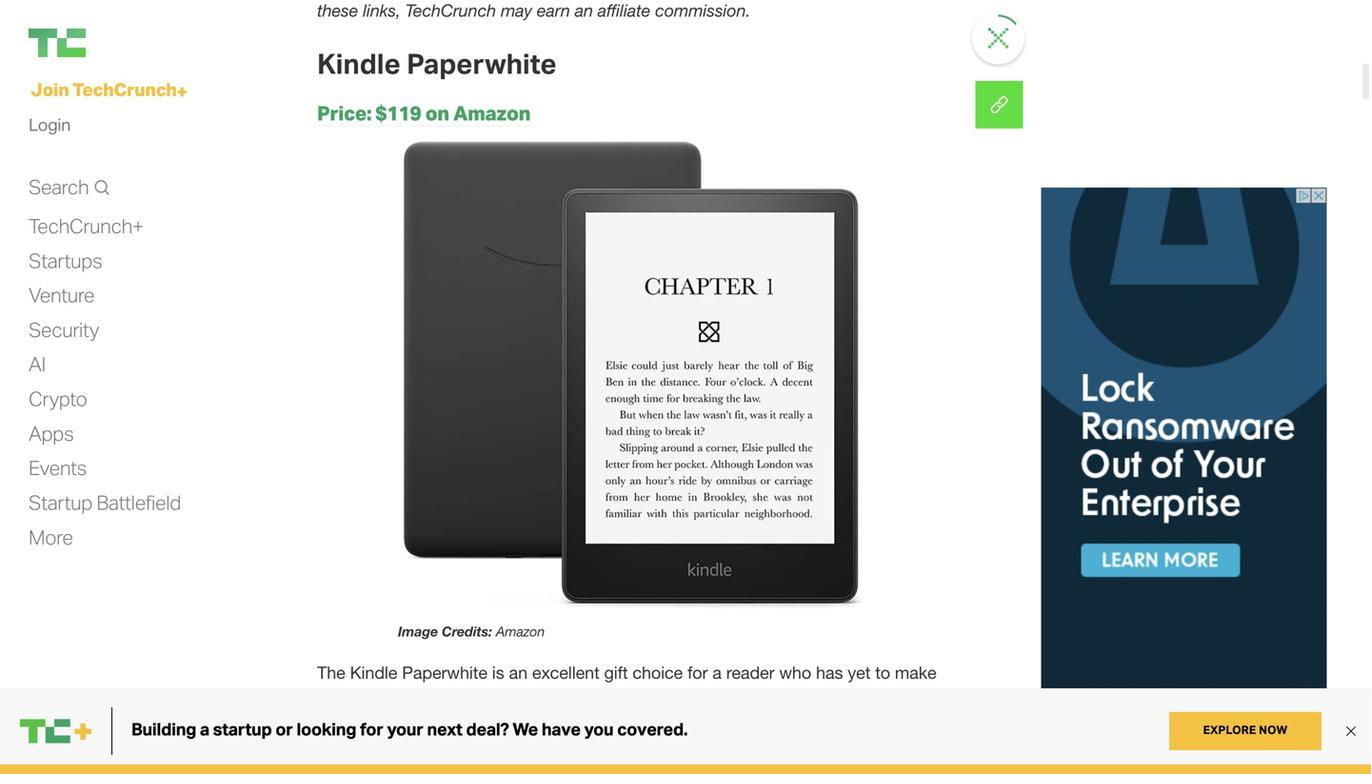 Task type: locate. For each thing, give the bounding box(es) containing it.
is
[[492, 663, 504, 683], [664, 693, 677, 713]]

2 vertical spatial kindle
[[522, 693, 570, 713]]

advertisement element
[[1041, 188, 1327, 759]]

amazon up an
[[496, 623, 545, 640]]

1 horizontal spatial reader
[[726, 663, 775, 683]]

kindle up price:
[[317, 46, 401, 81]]

0 vertical spatial the
[[317, 663, 345, 683]]

1 vertical spatial of
[[458, 754, 473, 774]]

facebook link
[[976, 81, 1023, 129]]

display
[[755, 724, 808, 744]]

amazon right on
[[453, 101, 530, 125]]

1 vertical spatial is
[[664, 693, 677, 713]]

0 horizontal spatial a
[[644, 754, 654, 774]]

you
[[535, 724, 563, 744]]

e- right the jump
[[408, 693, 423, 713]]

1 vertical spatial paperwhite
[[402, 663, 487, 683]]

kindle
[[317, 46, 401, 81], [350, 663, 397, 683], [522, 693, 570, 713]]

and down easy at the right bottom of the page
[[813, 724, 842, 744]]

0 vertical spatial e-
[[408, 693, 423, 713]]

create
[[593, 754, 640, 774]]

and
[[805, 693, 834, 713], [813, 724, 842, 744], [351, 754, 380, 774]]

kindle up you
[[522, 693, 570, 713]]

of left your
[[697, 724, 712, 744]]

change
[[846, 724, 902, 744]]

1 horizontal spatial the
[[402, 724, 430, 744]]

0 vertical spatial reader
[[726, 663, 775, 683]]

share on x image
[[976, 81, 1023, 129]]

lets
[[504, 724, 530, 744]]

1 vertical spatial and
[[813, 724, 842, 744]]

security link
[[29, 317, 99, 343]]

price: link
[[317, 101, 371, 126]]

boldness
[[384, 754, 454, 774]]

yet
[[848, 663, 871, 683]]

1 vertical spatial kindle
[[350, 663, 397, 683]]

on
[[425, 101, 449, 125]]

text
[[478, 754, 506, 774]]

e-
[[408, 693, 423, 713], [435, 724, 451, 744]]

the up boldness
[[402, 724, 430, 744]]

of
[[697, 724, 712, 744], [458, 754, 473, 774]]

an
[[509, 663, 527, 683]]

has
[[816, 663, 843, 683]]

the up on-
[[317, 693, 341, 713]]

make
[[895, 663, 936, 683]]

1 vertical spatial reader
[[451, 724, 499, 744]]

crypto link
[[29, 386, 87, 412]]

go.
[[373, 724, 397, 744]]

image credits: amazon
[[398, 623, 545, 640]]

startup
[[29, 490, 92, 515]]

jump
[[346, 693, 383, 713]]

share on linkedin image
[[976, 81, 1023, 129]]

to down adjust
[[573, 754, 588, 774]]

share on reddit image
[[976, 81, 1023, 129]]

for
[[687, 663, 708, 683]]

reddit link
[[976, 81, 1023, 129]]

e- down readers.
[[435, 724, 451, 744]]

$119 on amazon link
[[375, 101, 530, 126]]

0 horizontal spatial reader
[[451, 724, 499, 744]]

a right create
[[644, 754, 654, 774]]

reader
[[726, 663, 775, 683], [451, 724, 499, 744]]

2 vertical spatial the
[[402, 724, 430, 744]]

reader up "lightweight"
[[726, 663, 775, 683]]

ai
[[29, 352, 46, 376]]

order
[[529, 754, 568, 774]]

techcrunch image
[[29, 29, 86, 57]]

gift
[[604, 663, 628, 683]]

to right the yet
[[875, 663, 890, 683]]

the kindle paperwhite is an excellent gift choice for a reader who has yet to make the jump to e-readers. the kindle paperwhite is thin, lightweight and easy to take on-the-go. the e-reader lets you adjust the shade of your display and change the size and boldness of text in order to create a personalized reading experience tha
[[317, 663, 949, 774]]

share on facebook image
[[976, 81, 1023, 129]]

paperwhite down gift
[[574, 693, 660, 713]]

join techcrunch +
[[30, 78, 187, 102]]

choice
[[633, 663, 683, 683]]

1 vertical spatial e-
[[435, 724, 451, 744]]

paperwhite up $119 on amazon "link"
[[407, 46, 557, 81]]

2 vertical spatial and
[[351, 754, 380, 774]]

close screen button
[[975, 14, 1022, 62]]

and down "has"
[[805, 693, 834, 713]]

paperwhite up readers.
[[402, 663, 487, 683]]

techcrunch+ link
[[29, 213, 144, 239]]

kindle up the jump
[[350, 663, 397, 683]]

lightweight
[[719, 693, 801, 713]]

1 horizontal spatial is
[[664, 693, 677, 713]]

an excerpt of a book displayed on amazon's kindle paperwhite image
[[403, 140, 864, 610]]

and down the-
[[351, 754, 380, 774]]

1 vertical spatial the
[[489, 693, 518, 713]]

apps
[[29, 421, 74, 445]]

x link
[[976, 81, 1023, 129]]

0 vertical spatial amazon
[[453, 101, 530, 125]]

2 horizontal spatial the
[[907, 724, 931, 744]]

on-
[[317, 724, 343, 744]]

startups
[[29, 248, 102, 273]]

the up on-
[[317, 663, 345, 683]]

a
[[712, 663, 722, 683], [644, 754, 654, 774]]

excellent
[[532, 663, 600, 683]]

of left text
[[458, 754, 473, 774]]

1 horizontal spatial of
[[697, 724, 712, 744]]

2 vertical spatial paperwhite
[[574, 693, 660, 713]]

the
[[317, 663, 345, 683], [489, 693, 518, 713], [402, 724, 430, 744]]

0 horizontal spatial is
[[492, 663, 504, 683]]

take
[[898, 693, 930, 713]]

0 vertical spatial of
[[697, 724, 712, 744]]

is left an
[[492, 663, 504, 683]]

search image
[[94, 178, 109, 197]]

to
[[875, 663, 890, 683], [388, 693, 403, 713], [878, 693, 893, 713], [573, 754, 588, 774]]

0 vertical spatial and
[[805, 693, 834, 713]]

0 vertical spatial a
[[712, 663, 722, 683]]

reader up text
[[451, 724, 499, 744]]

the up create
[[618, 724, 642, 744]]

venture
[[29, 282, 95, 307]]

paperwhite
[[407, 46, 557, 81], [402, 663, 487, 683], [574, 693, 660, 713]]

copy share link link
[[976, 81, 1023, 129]]

the down take
[[907, 724, 931, 744]]

1 horizontal spatial the
[[618, 724, 642, 744]]

2 horizontal spatial the
[[489, 693, 518, 713]]

the
[[317, 693, 341, 713], [618, 724, 642, 744], [907, 724, 931, 744]]

startup battlefield link
[[29, 490, 181, 516]]

the up lets
[[489, 693, 518, 713]]

is left thin,
[[664, 693, 677, 713]]

in
[[511, 754, 524, 774]]

a right "for"
[[712, 663, 722, 683]]

0 horizontal spatial the
[[317, 663, 345, 683]]

amazon
[[453, 101, 530, 125], [496, 623, 545, 640]]



Task type: vqa. For each thing, say whether or not it's contained in the screenshot.
topmost OF
yes



Task type: describe. For each thing, give the bounding box(es) containing it.
$119
[[375, 101, 421, 125]]

who
[[779, 663, 811, 683]]

reading
[[759, 754, 816, 774]]

0 horizontal spatial e-
[[408, 693, 423, 713]]

search
[[29, 174, 89, 199]]

experience
[[820, 754, 903, 774]]

price: $119 on amazon
[[317, 101, 530, 125]]

crypto
[[29, 386, 87, 411]]

techcrunch
[[73, 78, 177, 100]]

venture link
[[29, 282, 95, 308]]

1 horizontal spatial e-
[[435, 724, 451, 744]]

more link
[[29, 524, 73, 550]]

share over email image
[[976, 81, 1023, 129]]

startups link
[[29, 248, 102, 273]]

0 horizontal spatial of
[[458, 754, 473, 774]]

more
[[29, 524, 73, 549]]

mail link
[[976, 81, 1023, 129]]

+
[[177, 80, 187, 102]]

security
[[29, 317, 99, 342]]

join
[[30, 78, 69, 100]]

to right the jump
[[388, 693, 403, 713]]

price:
[[317, 101, 371, 125]]

0 vertical spatial kindle
[[317, 46, 401, 81]]

easy
[[839, 693, 874, 713]]

techcrunch+
[[29, 213, 144, 238]]

readers.
[[423, 693, 485, 713]]

1 vertical spatial amazon
[[496, 623, 545, 640]]

events link
[[29, 455, 87, 481]]

credits:
[[442, 623, 492, 640]]

linkedin link
[[976, 81, 1023, 129]]

0 vertical spatial is
[[492, 663, 504, 683]]

ai link
[[29, 352, 46, 377]]

to left take
[[878, 693, 893, 713]]

1 vertical spatial a
[[644, 754, 654, 774]]

close screen image
[[988, 28, 1008, 48]]

size
[[317, 754, 346, 774]]

battlefield
[[96, 490, 181, 515]]

1 horizontal spatial a
[[712, 663, 722, 683]]

adjust
[[567, 724, 613, 744]]

startup battlefield
[[29, 490, 181, 515]]

techcrunch link
[[29, 29, 219, 57]]

0 vertical spatial paperwhite
[[407, 46, 557, 81]]

the-
[[343, 724, 373, 744]]

shade
[[647, 724, 693, 744]]

your
[[717, 724, 750, 744]]

copy share link image
[[976, 81, 1023, 129]]

login link
[[29, 109, 70, 140]]

0 horizontal spatial the
[[317, 693, 341, 713]]

image
[[398, 623, 438, 640]]

thin,
[[681, 693, 714, 713]]

apps link
[[29, 421, 74, 446]]

personalized
[[658, 754, 755, 774]]

events
[[29, 455, 87, 480]]

login
[[29, 114, 70, 135]]

kindle paperwhite
[[317, 46, 557, 81]]



